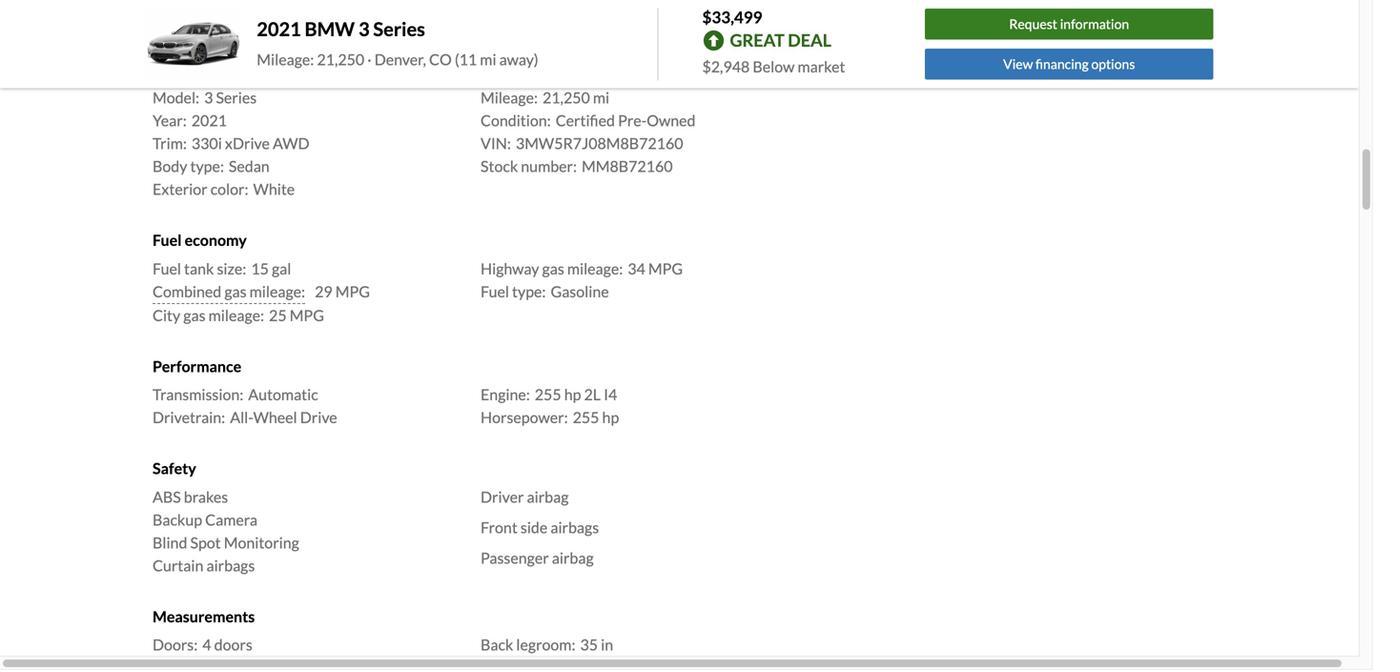 Task type: describe. For each thing, give the bounding box(es) containing it.
options
[[1091, 56, 1135, 72]]

abs brakes backup camera blind spot monitoring curtain airbags
[[153, 488, 299, 575]]

color: inside interior color: mileage: 21,250 mi condition: certified pre-owned vin: 3mw5r7j08m8b72160 stock number: mm8b72160
[[535, 66, 573, 84]]

all-
[[230, 408, 253, 427]]

series inside "2021 bmw 3 series mileage: 21,250 · denver, co (11 mi away)"
[[373, 17, 425, 40]]

$2,948
[[702, 57, 750, 76]]

series inside make: bmw model: 3 series year: 2021 trim: 330i xdrive awd body type: sedan exterior color: white
[[216, 88, 257, 107]]

curtain
[[153, 556, 203, 575]]

35
[[580, 636, 598, 654]]

(11
[[455, 50, 477, 69]]

market
[[798, 57, 845, 76]]

bmw for 3
[[305, 17, 355, 40]]

driver
[[481, 488, 524, 506]]

2021 inside "2021 bmw 3 series mileage: 21,250 · denver, co (11 mi away)"
[[257, 17, 301, 40]]

1 vertical spatial mpg
[[335, 282, 370, 301]]

color: inside make: bmw model: 3 series year: 2021 trim: 330i xdrive awd body type: sedan exterior color: white
[[210, 180, 248, 199]]

size:
[[217, 259, 246, 278]]

0 horizontal spatial 255
[[535, 385, 561, 404]]

passenger airbag
[[481, 549, 594, 567]]

deal
[[788, 30, 832, 51]]

29
[[315, 282, 332, 301]]

3 inside make: bmw model: 3 series year: 2021 trim: 330i xdrive awd body type: sedan exterior color: white
[[204, 88, 213, 107]]

passenger
[[481, 549, 549, 567]]

stock
[[481, 157, 518, 176]]

$2,948 below market
[[702, 57, 845, 76]]

legroom:
[[516, 636, 575, 654]]

drivetrain:
[[153, 408, 225, 427]]

15
[[251, 259, 269, 278]]

drive
[[300, 408, 337, 427]]

back legroom: 35 in
[[481, 636, 613, 654]]

view financing options
[[1003, 56, 1135, 72]]

make:
[[153, 66, 194, 84]]

2021 bmw 3 series mileage: 21,250 · denver, co (11 mi away)
[[257, 17, 539, 69]]

back
[[481, 636, 513, 654]]

safety
[[153, 459, 196, 478]]

information
[[1060, 16, 1129, 32]]

25
[[269, 306, 287, 325]]

bmw for model:
[[199, 66, 238, 84]]

front side airbags
[[481, 518, 599, 537]]

exterior
[[153, 180, 208, 199]]

view financing options button
[[925, 49, 1213, 80]]

3 inside "2021 bmw 3 series mileage: 21,250 · denver, co (11 mi away)"
[[359, 17, 370, 40]]

xdrive
[[225, 134, 270, 153]]

model:
[[153, 88, 199, 107]]

doors:
[[153, 636, 198, 654]]

21,250 inside interior color: mileage: 21,250 mi condition: certified pre-owned vin: 3mw5r7j08m8b72160 stock number: mm8b72160
[[543, 88, 590, 107]]

transmission: automatic drivetrain: all-wheel drive
[[153, 385, 337, 427]]

1 horizontal spatial gas
[[224, 282, 247, 301]]

trim:
[[153, 134, 187, 153]]

$33,499
[[702, 7, 762, 27]]

view
[[1003, 56, 1033, 72]]

i4
[[604, 385, 617, 404]]

330i
[[192, 134, 222, 153]]

sedan
[[229, 157, 270, 176]]

away)
[[499, 50, 539, 69]]

year:
[[153, 111, 187, 130]]

2l
[[584, 385, 601, 404]]

below
[[753, 57, 795, 76]]

pre-
[[618, 111, 647, 130]]

mm8b72160
[[582, 157, 673, 176]]

request information
[[1009, 16, 1129, 32]]

fuel inside highway gas mileage: 34 mpg fuel type: gasoline
[[481, 282, 509, 301]]

airbags inside abs brakes backup camera blind spot monitoring curtain airbags
[[206, 556, 255, 575]]

34
[[628, 259, 645, 278]]

gasoline
[[551, 282, 609, 301]]

1 vertical spatial hp
[[602, 408, 619, 427]]

overview
[[153, 37, 220, 56]]

in
[[601, 636, 613, 654]]

blind
[[153, 533, 187, 552]]

monitoring
[[224, 533, 299, 552]]

spot
[[190, 533, 221, 552]]

type: inside make: bmw model: 3 series year: 2021 trim: 330i xdrive awd body type: sedan exterior color: white
[[190, 157, 224, 176]]

brakes
[[184, 488, 228, 506]]

fuel tank size: 15 gal combined gas mileage: 29 mpg city gas mileage: 25 mpg
[[153, 259, 370, 325]]

gal
[[272, 259, 291, 278]]



Task type: locate. For each thing, give the bounding box(es) containing it.
0 horizontal spatial 2021
[[191, 111, 227, 130]]

gas inside highway gas mileage: 34 mpg fuel type: gasoline
[[542, 259, 564, 278]]

255 down 2l
[[573, 408, 599, 427]]

gas down 'combined'
[[183, 306, 206, 325]]

3
[[359, 17, 370, 40], [204, 88, 213, 107]]

measurements
[[153, 607, 255, 626]]

airbag down front side airbags
[[552, 549, 594, 567]]

airbag for passenger airbag
[[552, 549, 594, 567]]

2021 inside make: bmw model: 3 series year: 2021 trim: 330i xdrive awd body type: sedan exterior color: white
[[191, 111, 227, 130]]

engine: 255 hp 2l i4 horsepower: 255 hp
[[481, 385, 619, 427]]

0 vertical spatial color:
[[535, 66, 573, 84]]

1 vertical spatial 3
[[204, 88, 213, 107]]

request
[[1009, 16, 1058, 32]]

2 vertical spatial fuel
[[481, 282, 509, 301]]

engine:
[[481, 385, 530, 404]]

0 vertical spatial gas
[[542, 259, 564, 278]]

owned
[[647, 111, 696, 130]]

2021
[[257, 17, 301, 40], [191, 111, 227, 130]]

1 horizontal spatial bmw
[[305, 17, 355, 40]]

2 horizontal spatial mpg
[[648, 259, 683, 278]]

mileage: down interior
[[481, 88, 538, 107]]

color: right interior
[[535, 66, 573, 84]]

hp
[[564, 385, 581, 404], [602, 408, 619, 427]]

0 horizontal spatial mileage:
[[257, 50, 314, 69]]

0 horizontal spatial color:
[[210, 180, 248, 199]]

type: down the 330i
[[190, 157, 224, 176]]

front
[[481, 518, 518, 537]]

1 horizontal spatial 2021
[[257, 17, 301, 40]]

mileage: down gal
[[250, 282, 305, 301]]

airbags down spot
[[206, 556, 255, 575]]

2 vertical spatial mileage:
[[208, 306, 264, 325]]

vin:
[[481, 134, 511, 153]]

fuel for fuel economy
[[153, 231, 182, 250]]

1 vertical spatial airbags
[[206, 556, 255, 575]]

21,250 inside "2021 bmw 3 series mileage: 21,250 · denver, co (11 mi away)"
[[317, 50, 364, 69]]

0 vertical spatial type:
[[190, 157, 224, 176]]

2021 bmw 3 series image
[[145, 8, 242, 80]]

3 up ·
[[359, 17, 370, 40]]

0 vertical spatial airbags
[[551, 518, 599, 537]]

mi inside interior color: mileage: 21,250 mi condition: certified pre-owned vin: 3mw5r7j08m8b72160 stock number: mm8b72160
[[593, 88, 609, 107]]

21,250 up certified
[[543, 88, 590, 107]]

0 horizontal spatial hp
[[564, 385, 581, 404]]

condition:
[[481, 111, 551, 130]]

0 horizontal spatial gas
[[183, 306, 206, 325]]

fuel down highway
[[481, 282, 509, 301]]

camera
[[205, 510, 257, 529]]

denver,
[[375, 50, 426, 69]]

0 vertical spatial mileage:
[[567, 259, 623, 278]]

1 horizontal spatial airbags
[[551, 518, 599, 537]]

mi up certified
[[593, 88, 609, 107]]

1 vertical spatial color:
[[210, 180, 248, 199]]

fuel left economy
[[153, 231, 182, 250]]

mi
[[480, 50, 496, 69], [593, 88, 609, 107]]

color: down sedan
[[210, 180, 248, 199]]

mileage: up 'gasoline'
[[567, 259, 623, 278]]

1 horizontal spatial 3
[[359, 17, 370, 40]]

0 vertical spatial mileage:
[[257, 50, 314, 69]]

doors
[[214, 636, 252, 654]]

mi inside "2021 bmw 3 series mileage: 21,250 · denver, co (11 mi away)"
[[480, 50, 496, 69]]

1 vertical spatial mileage:
[[481, 88, 538, 107]]

fuel economy
[[153, 231, 247, 250]]

1 vertical spatial mi
[[593, 88, 609, 107]]

white
[[253, 180, 295, 199]]

1 vertical spatial fuel
[[153, 259, 181, 278]]

awd
[[273, 134, 310, 153]]

mileage:
[[257, 50, 314, 69], [481, 88, 538, 107]]

airbag for driver airbag
[[527, 488, 569, 506]]

great
[[730, 30, 785, 51]]

mileage: inside "2021 bmw 3 series mileage: 21,250 · denver, co (11 mi away)"
[[257, 50, 314, 69]]

255
[[535, 385, 561, 404], [573, 408, 599, 427]]

mpg right 34
[[648, 259, 683, 278]]

request information button
[[925, 9, 1213, 40]]

0 vertical spatial fuel
[[153, 231, 182, 250]]

21,250 left ·
[[317, 50, 364, 69]]

1 vertical spatial mileage:
[[250, 282, 305, 301]]

make: bmw model: 3 series year: 2021 trim: 330i xdrive awd body type: sedan exterior color: white
[[153, 66, 310, 199]]

0 vertical spatial airbag
[[527, 488, 569, 506]]

bmw inside "2021 bmw 3 series mileage: 21,250 · denver, co (11 mi away)"
[[305, 17, 355, 40]]

mpg right 25
[[290, 306, 324, 325]]

body
[[153, 157, 187, 176]]

backup
[[153, 510, 202, 529]]

2 vertical spatial gas
[[183, 306, 206, 325]]

0 vertical spatial series
[[373, 17, 425, 40]]

1 horizontal spatial hp
[[602, 408, 619, 427]]

1 vertical spatial gas
[[224, 282, 247, 301]]

tank
[[184, 259, 214, 278]]

0 horizontal spatial 21,250
[[317, 50, 364, 69]]

1 vertical spatial 21,250
[[543, 88, 590, 107]]

mileage:
[[567, 259, 623, 278], [250, 282, 305, 301], [208, 306, 264, 325]]

certified
[[556, 111, 615, 130]]

series up denver,
[[373, 17, 425, 40]]

fuel for fuel tank size: 15 gal combined gas mileage: 29 mpg city gas mileage: 25 mpg
[[153, 259, 181, 278]]

highway
[[481, 259, 539, 278]]

wheel
[[253, 408, 297, 427]]

mpg inside highway gas mileage: 34 mpg fuel type: gasoline
[[648, 259, 683, 278]]

horsepower:
[[481, 408, 568, 427]]

fuel up 'combined'
[[153, 259, 181, 278]]

1 horizontal spatial type:
[[512, 282, 546, 301]]

airbag up front side airbags
[[527, 488, 569, 506]]

2021 up the 330i
[[191, 111, 227, 130]]

type: inside highway gas mileage: 34 mpg fuel type: gasoline
[[512, 282, 546, 301]]

0 horizontal spatial mi
[[480, 50, 496, 69]]

advertisement region
[[879, 0, 1165, 18]]

0 horizontal spatial series
[[216, 88, 257, 107]]

1 vertical spatial series
[[216, 88, 257, 107]]

0 vertical spatial 255
[[535, 385, 561, 404]]

255 up horsepower:
[[535, 385, 561, 404]]

gas
[[542, 259, 564, 278], [224, 282, 247, 301], [183, 306, 206, 325]]

type: down highway
[[512, 282, 546, 301]]

fuel inside the 'fuel tank size: 15 gal combined gas mileage: 29 mpg city gas mileage: 25 mpg'
[[153, 259, 181, 278]]

0 vertical spatial 2021
[[257, 17, 301, 40]]

interior
[[481, 66, 532, 84]]

2021 right 2021 bmw 3 series image on the left top
[[257, 17, 301, 40]]

1 horizontal spatial 255
[[573, 408, 599, 427]]

mileage: left 25
[[208, 306, 264, 325]]

number:
[[521, 157, 577, 176]]

series
[[373, 17, 425, 40], [216, 88, 257, 107]]

0 vertical spatial bmw
[[305, 17, 355, 40]]

economy
[[185, 231, 247, 250]]

3mw5r7j08m8b72160
[[516, 134, 683, 153]]

2 vertical spatial mpg
[[290, 306, 324, 325]]

1 vertical spatial 255
[[573, 408, 599, 427]]

co
[[429, 50, 452, 69]]

0 vertical spatial mi
[[480, 50, 496, 69]]

2 horizontal spatial gas
[[542, 259, 564, 278]]

1 horizontal spatial mileage:
[[481, 88, 538, 107]]

1 vertical spatial bmw
[[199, 66, 238, 84]]

0 horizontal spatial bmw
[[199, 66, 238, 84]]

transmission:
[[153, 385, 243, 404]]

series up xdrive
[[216, 88, 257, 107]]

0 horizontal spatial type:
[[190, 157, 224, 176]]

hp down i4
[[602, 408, 619, 427]]

0 vertical spatial 3
[[359, 17, 370, 40]]

interior color: mileage: 21,250 mi condition: certified pre-owned vin: 3mw5r7j08m8b72160 stock number: mm8b72160
[[481, 66, 696, 176]]

hp left 2l
[[564, 385, 581, 404]]

21,250
[[317, 50, 364, 69], [543, 88, 590, 107]]

1 vertical spatial airbag
[[552, 549, 594, 567]]

color:
[[535, 66, 573, 84], [210, 180, 248, 199]]

1 vertical spatial 2021
[[191, 111, 227, 130]]

1 horizontal spatial mpg
[[335, 282, 370, 301]]

0 horizontal spatial 3
[[204, 88, 213, 107]]

bmw inside make: bmw model: 3 series year: 2021 trim: 330i xdrive awd body type: sedan exterior color: white
[[199, 66, 238, 84]]

1 horizontal spatial color:
[[535, 66, 573, 84]]

mpg
[[648, 259, 683, 278], [335, 282, 370, 301], [290, 306, 324, 325]]

mileage: inside interior color: mileage: 21,250 mi condition: certified pre-owned vin: 3mw5r7j08m8b72160 stock number: mm8b72160
[[481, 88, 538, 107]]

performance
[[153, 357, 241, 376]]

gas up 'gasoline'
[[542, 259, 564, 278]]

doors: 4 doors
[[153, 636, 252, 654]]

mpg right 29
[[335, 282, 370, 301]]

type:
[[190, 157, 224, 176], [512, 282, 546, 301]]

driver airbag
[[481, 488, 569, 506]]

0 vertical spatial 21,250
[[317, 50, 364, 69]]

side
[[521, 518, 548, 537]]

great deal
[[730, 30, 832, 51]]

1 vertical spatial type:
[[512, 282, 546, 301]]

·
[[367, 50, 372, 69]]

highway gas mileage: 34 mpg fuel type: gasoline
[[481, 259, 683, 301]]

abs
[[153, 488, 181, 506]]

city
[[153, 306, 180, 325]]

mi right (11
[[480, 50, 496, 69]]

0 horizontal spatial mpg
[[290, 306, 324, 325]]

combined
[[153, 282, 221, 301]]

3 right model:
[[204, 88, 213, 107]]

financing
[[1036, 56, 1089, 72]]

gas down size:
[[224, 282, 247, 301]]

1 horizontal spatial 21,250
[[543, 88, 590, 107]]

0 horizontal spatial airbags
[[206, 556, 255, 575]]

1 horizontal spatial mi
[[593, 88, 609, 107]]

1 horizontal spatial series
[[373, 17, 425, 40]]

airbags
[[551, 518, 599, 537], [206, 556, 255, 575]]

automatic
[[248, 385, 318, 404]]

airbags right side
[[551, 518, 599, 537]]

mileage: left ·
[[257, 50, 314, 69]]

bmw
[[305, 17, 355, 40], [199, 66, 238, 84]]

mileage: inside highway gas mileage: 34 mpg fuel type: gasoline
[[567, 259, 623, 278]]

4
[[202, 636, 211, 654]]

0 vertical spatial mpg
[[648, 259, 683, 278]]

0 vertical spatial hp
[[564, 385, 581, 404]]



Task type: vqa. For each thing, say whether or not it's contained in the screenshot.


